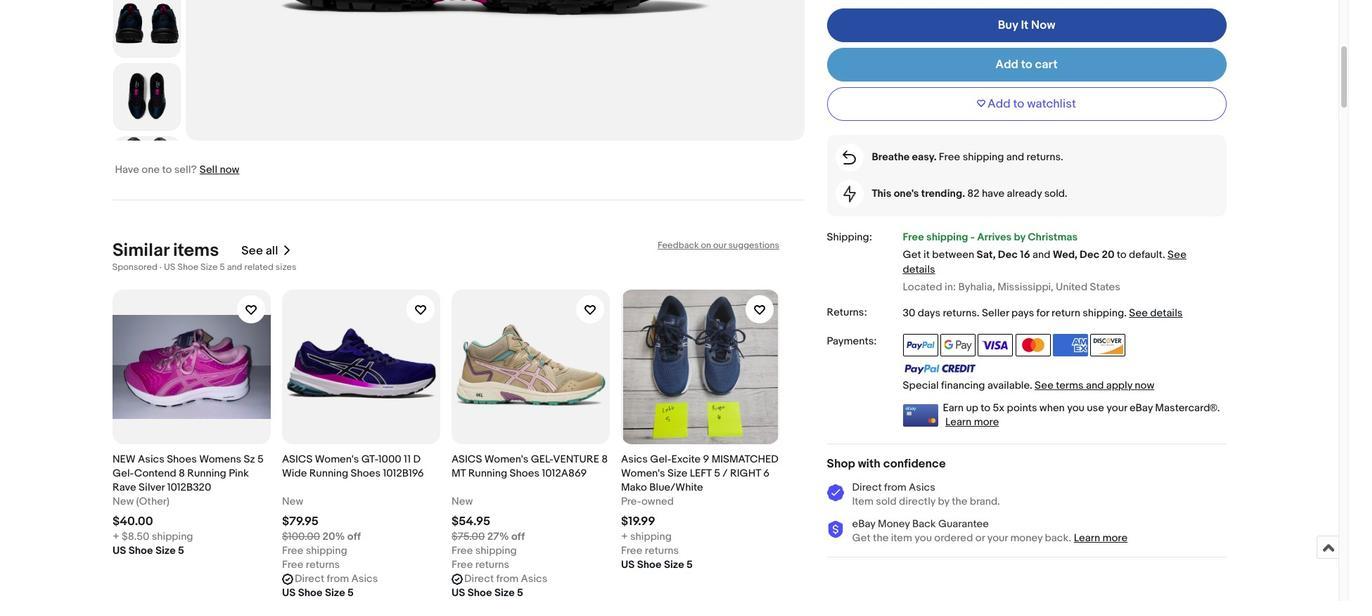 Task type: describe. For each thing, give the bounding box(es) containing it.
1 horizontal spatial by
[[1014, 231, 1026, 244]]

shoes inside asics women's gt-1000 11 d wide running shoes 1012b196
[[350, 467, 380, 481]]

82
[[968, 187, 980, 201]]

return
[[1052, 307, 1081, 320]]

picture 14 of 144 image
[[114, 0, 180, 57]]

1 vertical spatial see details link
[[1130, 307, 1183, 320]]

0 horizontal spatial .
[[977, 307, 980, 320]]

visa image
[[978, 334, 1013, 357]]

silver
[[138, 481, 164, 495]]

asics up item sold directly by the brand.
[[909, 481, 936, 495]]

free inside asics gel-excite 9 mismatched women's size left 5 / right 6 mako blue/white pre-owned $19.99 + shipping free returns us shoe size 5
[[621, 545, 642, 558]]

the inside "ebay money back guarantee get the item you ordered or your money back. learn more"
[[873, 532, 889, 545]]

get inside "ebay money back guarantee get the item you ordered or your money back. learn more"
[[852, 532, 871, 545]]

shoes inside asics women's gel-venture 8 mt   running shoes 1012a869
[[509, 467, 539, 481]]

ebay inside earn up to 5x points when you use your ebay mastercard®. learn more
[[1130, 402, 1153, 415]]

trending.
[[922, 187, 965, 201]]

special financing available. see terms and apply now
[[903, 379, 1155, 393]]

pre-
[[621, 495, 641, 509]]

+ for $40.00
[[112, 531, 119, 544]]

and right 16
[[1033, 249, 1051, 262]]

now
[[1032, 18, 1056, 32]]

all
[[265, 244, 278, 258]]

similar items
[[112, 240, 219, 262]]

to right one
[[162, 163, 172, 177]]

27%
[[487, 531, 509, 544]]

buy it now link
[[827, 8, 1227, 42]]

add for add to watchlist
[[988, 97, 1011, 111]]

us shoe size 5 for $54.95
[[451, 587, 523, 600]]

direct from asics text field for $79.95
[[294, 573, 378, 587]]

0 horizontal spatial by
[[938, 495, 950, 509]]

us shoe size 5 for $79.95
[[282, 587, 354, 600]]

payments:
[[827, 335, 877, 348]]

women's inside asics gel-excite 9 mismatched women's size left 5 / right 6 mako blue/white pre-owned $19.99 + shipping free returns us shoe size 5
[[621, 467, 665, 481]]

asics inside asics gel-excite 9 mismatched women's size left 5 / right 6 mako blue/white pre-owned $19.99 + shipping free returns us shoe size 5
[[621, 453, 648, 467]]

mastercard®.
[[1156, 402, 1220, 415]]

money
[[1011, 532, 1043, 545]]

or
[[976, 532, 985, 545]]

$40.00 text field
[[112, 515, 153, 529]]

gt-
[[361, 453, 378, 467]]

this one's trending. 82 have already sold.
[[872, 187, 1068, 201]]

venture
[[553, 453, 599, 467]]

women's for $54.95
[[484, 453, 528, 467]]

us inside asics gel-excite 9 mismatched women's size left 5 / right 6 mako blue/white pre-owned $19.99 + shipping free returns us shoe size 5
[[621, 559, 635, 572]]

off for $79.95
[[347, 531, 361, 544]]

feedback on our suggestions link
[[658, 240, 779, 251]]

wide
[[282, 467, 307, 481]]

shoe right · at top
[[177, 262, 199, 273]]

d
[[413, 453, 420, 467]]

more inside earn up to 5x points when you use your ebay mastercard®. learn more
[[974, 416, 999, 429]]

between
[[932, 249, 975, 262]]

$79.95 text field
[[282, 515, 318, 529]]

free returns text field for $79.95
[[282, 559, 340, 573]]

in:
[[945, 281, 956, 294]]

shipping inside new $79.95 $100.00 20% off free shipping free returns
[[306, 545, 347, 558]]

arrives
[[977, 231, 1012, 244]]

paypal image
[[903, 334, 938, 357]]

mt
[[451, 467, 466, 481]]

1 vertical spatial details
[[1151, 307, 1183, 320]]

New text field
[[282, 495, 303, 509]]

ebay money back guarantee get the item you ordered or your money back. learn more
[[852, 518, 1128, 545]]

with details__icon image for direct from asics
[[827, 485, 844, 502]]

it
[[1021, 18, 1029, 32]]

when
[[1040, 402, 1065, 415]]

1012a869
[[542, 467, 587, 481]]

mississippi,
[[998, 281, 1054, 294]]

have one to sell? sell now
[[115, 163, 240, 177]]

$75.00
[[451, 531, 485, 544]]

previous price $100.00 20% off text field
[[282, 531, 361, 545]]

learn more link for earn up to 5x points when you use your ebay mastercard®.
[[946, 416, 999, 429]]

us right · at top
[[164, 262, 175, 273]]

running inside new asics shoes womens sz 5 gel-contend 8 running pink rave silver 1012b320 new (other) $40.00 + $8.50 shipping us shoe size 5
[[187, 467, 226, 481]]

size inside new asics shoes womens sz 5 gel-contend 8 running pink rave silver 1012b320 new (other) $40.00 + $8.50 shipping us shoe size 5
[[155, 545, 175, 558]]

item sold directly by the brand.
[[852, 495, 1000, 509]]

have
[[982, 187, 1005, 201]]

women's for $79.95
[[315, 453, 359, 467]]

us shoe size 5 text field for $79.95
[[282, 587, 354, 601]]

us inside new asics shoes womens sz 5 gel-contend 8 running pink rave silver 1012b320 new (other) $40.00 + $8.50 shipping us shoe size 5
[[112, 545, 126, 558]]

shop
[[827, 457, 856, 472]]

on
[[701, 240, 711, 251]]

with details__icon image for ebay money back guarantee
[[827, 521, 844, 539]]

located
[[903, 281, 943, 294]]

-
[[971, 231, 975, 244]]

30
[[903, 307, 916, 320]]

$54.95
[[451, 515, 490, 529]]

asics down previous price $75.00 27% off text field in the left bottom of the page
[[521, 573, 547, 586]]

returns inside new $54.95 $75.00 27% off free shipping free returns
[[475, 559, 509, 572]]

see details
[[903, 249, 1187, 276]]

asics for $79.95
[[282, 453, 312, 467]]

available.
[[988, 379, 1033, 393]]

asics women's gt-1000 11 d wide running shoes 1012b196
[[282, 453, 424, 481]]

2 horizontal spatial direct from asics
[[852, 481, 936, 495]]

New (Other) text field
[[112, 495, 169, 509]]

add to watchlist button
[[827, 87, 1227, 121]]

20
[[1102, 249, 1115, 262]]

our
[[713, 240, 726, 251]]

cart
[[1035, 58, 1058, 72]]

1000
[[378, 453, 401, 467]]

returns inside new $79.95 $100.00 20% off free shipping free returns
[[306, 559, 340, 572]]

sell
[[200, 163, 218, 177]]

shoe inside asics gel-excite 9 mismatched women's size left 5 / right 6 mako blue/white pre-owned $19.99 + shipping free returns us shoe size 5
[[637, 559, 661, 572]]

feedback
[[658, 240, 699, 251]]

christmas
[[1028, 231, 1078, 244]]

it
[[924, 249, 930, 262]]

sz
[[243, 453, 255, 467]]

running inside asics women's gel-venture 8 mt   running shoes 1012a869
[[468, 467, 507, 481]]

gel- inside new asics shoes womens sz 5 gel-contend 8 running pink rave silver 1012b320 new (other) $40.00 + $8.50 shipping us shoe size 5
[[112, 467, 134, 481]]

easy.
[[912, 151, 937, 164]]

american express image
[[1053, 334, 1089, 357]]

Free shipping text field
[[282, 545, 347, 559]]

returns.
[[1027, 151, 1064, 164]]

from for $54.95
[[496, 573, 518, 586]]

+ shipping text field
[[621, 531, 672, 545]]

watchlist
[[1027, 97, 1077, 111]]

united
[[1056, 281, 1088, 294]]

breathe easy. free shipping and returns.
[[872, 151, 1064, 164]]

See all text field
[[241, 244, 278, 258]]

similar
[[112, 240, 169, 262]]

sold
[[876, 495, 897, 509]]

already
[[1007, 187, 1042, 201]]

back
[[913, 518, 936, 531]]

Sponsored · US Shoe Size 5 and related sizes text field
[[112, 262, 297, 273]]

us down free shipping text field
[[451, 587, 465, 600]]

with
[[858, 457, 881, 472]]

and left returns.
[[1007, 151, 1025, 164]]

shipping inside new asics shoes womens sz 5 gel-contend 8 running pink rave silver 1012b320 new (other) $40.00 + $8.50 shipping us shoe size 5
[[151, 531, 193, 544]]

2 horizontal spatial direct
[[852, 481, 882, 495]]

9
[[703, 453, 709, 467]]

direct for $54.95
[[464, 573, 494, 586]]

$19.99
[[621, 515, 655, 529]]

sizes
[[276, 262, 297, 273]]

2 horizontal spatial from
[[884, 481, 907, 495]]

contend
[[134, 467, 176, 481]]

picture 15 of 144 image
[[114, 64, 180, 130]]

US Shoe Size 5 text field
[[112, 545, 184, 559]]

apply
[[1107, 379, 1133, 393]]

from for $79.95
[[326, 573, 349, 586]]

with details__icon image for breathe easy.
[[843, 151, 856, 165]]

for
[[1037, 307, 1050, 320]]

see all link
[[241, 240, 292, 262]]

seller
[[982, 307, 1009, 320]]

asics for $54.95
[[451, 453, 482, 467]]

womens
[[199, 453, 241, 467]]

blue/white
[[649, 481, 703, 495]]

+ $8.50 shipping text field
[[112, 531, 193, 545]]

and left related
[[227, 262, 242, 273]]

2 horizontal spatial free returns text field
[[621, 545, 679, 559]]

11
[[404, 453, 411, 467]]

days
[[918, 307, 941, 320]]

direct from asics text field for $54.95
[[464, 573, 547, 587]]

states
[[1090, 281, 1121, 294]]

shop with confidence
[[827, 457, 946, 472]]

gel- inside asics gel-excite 9 mismatched women's size left 5 / right 6 mako blue/white pre-owned $19.99 + shipping free returns us shoe size 5
[[650, 453, 671, 467]]

Free shipping text field
[[451, 545, 517, 559]]

1012b320
[[167, 481, 211, 495]]



Task type: vqa. For each thing, say whether or not it's contained in the screenshot.
$249.99 related to US $249.99
no



Task type: locate. For each thing, give the bounding box(es) containing it.
brand.
[[970, 495, 1000, 509]]

asics inside new asics shoes womens sz 5 gel-contend 8 running pink rave silver 1012b320 new (other) $40.00 + $8.50 shipping us shoe size 5
[[138, 453, 164, 467]]

terms
[[1056, 379, 1084, 393]]

0 horizontal spatial off
[[347, 531, 361, 544]]

sat,
[[977, 249, 996, 262]]

1 horizontal spatial asics
[[451, 453, 482, 467]]

you inside earn up to 5x points when you use your ebay mastercard®. learn more
[[1068, 402, 1085, 415]]

+ down $19.99
[[621, 531, 628, 544]]

0 horizontal spatial you
[[915, 532, 932, 545]]

2 horizontal spatial shoes
[[509, 467, 539, 481]]

shoes up 1012b320
[[167, 453, 197, 467]]

0 horizontal spatial +
[[112, 531, 119, 544]]

with details__icon image left item
[[827, 485, 844, 502]]

items
[[173, 240, 219, 262]]

1 vertical spatial 8
[[178, 467, 185, 481]]

1 horizontal spatial you
[[1068, 402, 1085, 415]]

2 horizontal spatial women's
[[621, 467, 665, 481]]

women's inside asics women's gel-venture 8 mt   running shoes 1012a869
[[484, 453, 528, 467]]

direct down free shipping text field
[[464, 573, 494, 586]]

off
[[347, 531, 361, 544], [511, 531, 525, 544]]

1 horizontal spatial direct
[[464, 573, 494, 586]]

learn more link for get the item you ordered or your money back.
[[1074, 532, 1128, 545]]

1 horizontal spatial women's
[[484, 453, 528, 467]]

1 direct from asics text field from the left
[[294, 573, 378, 587]]

breathe
[[872, 151, 910, 164]]

direct from asics for $54.95
[[464, 573, 547, 586]]

. right 20 at the right top
[[1163, 249, 1166, 262]]

new asics shoes womens sz 5 gel-contend 8 running pink rave silver 1012b320 new (other) $40.00 + $8.50 shipping us shoe size 5
[[112, 453, 263, 558]]

women's left gel-
[[484, 453, 528, 467]]

0 horizontal spatial running
[[187, 467, 226, 481]]

dec left 16
[[998, 249, 1018, 262]]

see details link down christmas
[[903, 249, 1187, 276]]

free returns text field for $54.95
[[451, 559, 509, 573]]

more
[[974, 416, 999, 429], [1103, 532, 1128, 545]]

shipping up have
[[963, 151, 1004, 164]]

0 horizontal spatial direct from asics
[[294, 573, 378, 586]]

shipping up between at the top
[[927, 231, 969, 244]]

and
[[1007, 151, 1025, 164], [1033, 249, 1051, 262], [227, 262, 242, 273], [1086, 379, 1104, 393]]

with details__icon image left the money
[[827, 521, 844, 539]]

learn more link down up
[[946, 416, 999, 429]]

1 vertical spatial now
[[1135, 379, 1155, 393]]

see down default
[[1130, 307, 1148, 320]]

to left watchlist
[[1014, 97, 1025, 111]]

see up when
[[1035, 379, 1054, 393]]

2 horizontal spatial new
[[451, 495, 473, 509]]

+ left $8.50
[[112, 531, 119, 544]]

add
[[996, 58, 1019, 72], [988, 97, 1011, 111]]

1 new from the left
[[112, 495, 134, 509]]

1 vertical spatial learn
[[1074, 532, 1101, 545]]

1 horizontal spatial gel-
[[650, 453, 671, 467]]

your right or on the right of page
[[988, 532, 1008, 545]]

Free returns text field
[[621, 545, 679, 559], [282, 559, 340, 573], [451, 559, 509, 573]]

1 horizontal spatial from
[[496, 573, 518, 586]]

to inside button
[[1014, 97, 1025, 111]]

direct from asics for $79.95
[[294, 573, 378, 586]]

off right "20%"
[[347, 531, 361, 544]]

new inside new $79.95 $100.00 20% off free shipping free returns
[[282, 495, 303, 509]]

gel-
[[650, 453, 671, 467], [112, 467, 134, 481]]

new inside new asics shoes womens sz 5 gel-contend 8 running pink rave silver 1012b320 new (other) $40.00 + $8.50 shipping us shoe size 5
[[112, 495, 134, 509]]

default
[[1129, 249, 1163, 262]]

with details__icon image
[[843, 151, 856, 165], [843, 186, 856, 203], [827, 485, 844, 502], [827, 521, 844, 539]]

0 horizontal spatial more
[[974, 416, 999, 429]]

google pay image
[[941, 334, 976, 357]]

feedback on our suggestions
[[658, 240, 779, 251]]

shipping down 27%
[[475, 545, 517, 558]]

previous price $75.00 27% off text field
[[451, 531, 525, 545]]

0 horizontal spatial get
[[852, 532, 871, 545]]

get it between sat, dec 16 and wed, dec 20 to default .
[[903, 249, 1168, 262]]

by up 16
[[1014, 231, 1026, 244]]

with details__icon image left the breathe
[[843, 151, 856, 165]]

0 horizontal spatial the
[[873, 532, 889, 545]]

asics inside asics women's gt-1000 11 d wide running shoes 1012b196
[[282, 453, 312, 467]]

shipping down $19.99
[[630, 531, 672, 544]]

/
[[722, 467, 728, 481]]

buy
[[998, 18, 1019, 32]]

0 vertical spatial learn
[[946, 416, 972, 429]]

0 horizontal spatial direct from asics text field
[[294, 573, 378, 587]]

us shoe size 5 text field down free shipping text box
[[282, 587, 354, 601]]

women's up mako
[[621, 467, 665, 481]]

earn up to 5x points when you use your ebay mastercard®. learn more
[[943, 402, 1220, 429]]

1 dec from the left
[[998, 249, 1018, 262]]

learn more link
[[946, 416, 999, 429], [1074, 532, 1128, 545]]

0 vertical spatial get
[[903, 249, 922, 262]]

special
[[903, 379, 939, 393]]

2 horizontal spatial running
[[468, 467, 507, 481]]

ebay inside "ebay money back guarantee get the item you ordered or your money back. learn more"
[[852, 518, 876, 531]]

running down the womens
[[187, 467, 226, 481]]

us down $8.50
[[112, 545, 126, 558]]

located in: byhalia, mississippi, united states
[[903, 281, 1121, 294]]

1 horizontal spatial details
[[1151, 307, 1183, 320]]

1 horizontal spatial more
[[1103, 532, 1128, 545]]

. left seller
[[977, 307, 980, 320]]

+ inside asics gel-excite 9 mismatched women's size left 5 / right 6 mako blue/white pre-owned $19.99 + shipping free returns us shoe size 5
[[621, 531, 628, 544]]

financing
[[941, 379, 985, 393]]

1 horizontal spatial the
[[952, 495, 968, 509]]

more inside "ebay money back guarantee get the item you ordered or your money back. learn more"
[[1103, 532, 1128, 545]]

1 + from the left
[[112, 531, 119, 544]]

shoes down gel-
[[509, 467, 539, 481]]

women's
[[315, 453, 359, 467], [484, 453, 528, 467], [621, 467, 665, 481]]

0 vertical spatial now
[[220, 163, 240, 177]]

.
[[1163, 249, 1166, 262], [977, 307, 980, 320], [1125, 307, 1127, 320]]

learn inside "ebay money back guarantee get the item you ordered or your money back. learn more"
[[1074, 532, 1101, 545]]

paypal credit image
[[903, 364, 976, 375]]

see
[[241, 244, 263, 258], [1168, 249, 1187, 262], [1130, 307, 1148, 320], [1035, 379, 1054, 393]]

0 horizontal spatial shoes
[[167, 453, 197, 467]]

off for $54.95
[[511, 531, 525, 544]]

see right default
[[1168, 249, 1187, 262]]

shoes inside new asics shoes womens sz 5 gel-contend 8 running pink rave silver 1012b320 new (other) $40.00 + $8.50 shipping us shoe size 5
[[167, 453, 197, 467]]

0 vertical spatial learn more link
[[946, 416, 999, 429]]

1 vertical spatial the
[[873, 532, 889, 545]]

running right mt
[[468, 467, 507, 481]]

+ for $19.99
[[621, 531, 628, 544]]

1 horizontal spatial now
[[1135, 379, 1155, 393]]

0 horizontal spatial us shoe size 5 text field
[[282, 587, 354, 601]]

8 up 1012b320
[[178, 467, 185, 481]]

learn right back.
[[1074, 532, 1101, 545]]

shipping
[[963, 151, 1004, 164], [927, 231, 969, 244], [1083, 307, 1125, 320], [151, 531, 193, 544], [630, 531, 672, 544], [306, 545, 347, 558], [475, 545, 517, 558]]

the down the money
[[873, 532, 889, 545]]

earn
[[943, 402, 964, 415]]

0 horizontal spatial dec
[[998, 249, 1018, 262]]

your inside earn up to 5x points when you use your ebay mastercard®. learn more
[[1107, 402, 1128, 415]]

1 vertical spatial more
[[1103, 532, 1128, 545]]

2 new from the left
[[282, 495, 303, 509]]

shoe down $8.50
[[128, 545, 153, 558]]

shoe down free shipping text field
[[467, 587, 492, 600]]

0 horizontal spatial now
[[220, 163, 240, 177]]

us down + shipping text box
[[621, 559, 635, 572]]

off right 27%
[[511, 531, 525, 544]]

1 vertical spatial by
[[938, 495, 950, 509]]

3 running from the left
[[468, 467, 507, 481]]

use
[[1087, 402, 1105, 415]]

learn more link right back.
[[1074, 532, 1128, 545]]

US Shoe Size 5 text field
[[621, 559, 693, 573], [282, 587, 354, 601], [451, 587, 523, 601]]

$100.00
[[282, 531, 320, 544]]

shipping down states
[[1083, 307, 1125, 320]]

1 horizontal spatial direct from asics
[[464, 573, 547, 586]]

item
[[891, 532, 913, 545]]

one's
[[894, 187, 919, 201]]

1 asics from the left
[[282, 453, 312, 467]]

1 horizontal spatial learn
[[1074, 532, 1101, 545]]

directly
[[899, 495, 936, 509]]

ebay mastercard image
[[903, 405, 938, 427]]

back.
[[1045, 532, 1072, 545]]

1 horizontal spatial 8
[[601, 453, 608, 467]]

you left use
[[1068, 402, 1085, 415]]

0 vertical spatial more
[[974, 416, 999, 429]]

by right directly
[[938, 495, 950, 509]]

with details__icon image left this
[[843, 186, 856, 203]]

asics down previous price $100.00 20% off text field
[[351, 573, 378, 586]]

0 vertical spatial ebay
[[1130, 402, 1153, 415]]

0 horizontal spatial direct
[[294, 573, 324, 586]]

0 vertical spatial add
[[996, 58, 1019, 72]]

ebay down item
[[852, 518, 876, 531]]

1 horizontal spatial us shoe size 5 text field
[[451, 587, 523, 601]]

new up $79.95 text box
[[282, 495, 303, 509]]

new for $54.95
[[451, 495, 473, 509]]

5x
[[993, 402, 1005, 415]]

asics inside asics women's gel-venture 8 mt   running shoes 1012a869
[[451, 453, 482, 467]]

from down free shipping text box
[[326, 573, 349, 586]]

2 running from the left
[[309, 467, 348, 481]]

new for $79.95
[[282, 495, 303, 509]]

1 vertical spatial gel-
[[112, 467, 134, 481]]

0 horizontal spatial us shoe size 5
[[282, 587, 354, 600]]

2 + from the left
[[621, 531, 628, 544]]

0 horizontal spatial details
[[903, 263, 936, 276]]

1 horizontal spatial running
[[309, 467, 348, 481]]

details down default
[[1151, 307, 1183, 320]]

from down free shipping text field
[[496, 573, 518, 586]]

1 vertical spatial learn more link
[[1074, 532, 1128, 545]]

with details__icon image for this one's trending.
[[843, 186, 856, 203]]

us down free shipping text box
[[282, 587, 295, 600]]

0 horizontal spatial learn more link
[[946, 416, 999, 429]]

30 days returns . seller pays for return shipping . see details
[[903, 307, 1183, 320]]

direct for $79.95
[[294, 573, 324, 586]]

sell?
[[174, 163, 197, 177]]

asics up mako
[[621, 453, 648, 467]]

us shoe size 5 down free shipping text box
[[282, 587, 354, 600]]

2 asics from the left
[[451, 453, 482, 467]]

get left the it
[[903, 249, 922, 262]]

shoes
[[167, 453, 197, 467], [350, 467, 380, 481], [509, 467, 539, 481]]

1 vertical spatial you
[[915, 532, 932, 545]]

0 vertical spatial the
[[952, 495, 968, 509]]

2 horizontal spatial .
[[1163, 249, 1166, 262]]

left
[[690, 467, 712, 481]]

$54.95 text field
[[451, 515, 490, 529]]

1 vertical spatial ebay
[[852, 518, 876, 531]]

1 horizontal spatial learn more link
[[1074, 532, 1128, 545]]

you inside "ebay money back guarantee get the item you ordered or your money back. learn more"
[[915, 532, 932, 545]]

1 horizontal spatial your
[[1107, 402, 1128, 415]]

Pre-owned text field
[[621, 495, 674, 509]]

direct from asics down free shipping text field
[[464, 573, 547, 586]]

from up sold
[[884, 481, 907, 495]]

add to watchlist
[[988, 97, 1077, 111]]

us shoe size 5 text field down + shipping text box
[[621, 559, 693, 573]]

1 horizontal spatial new
[[282, 495, 303, 509]]

asics up mt
[[451, 453, 482, 467]]

add for add to cart
[[996, 58, 1019, 72]]

see details link
[[903, 249, 1187, 276], [1130, 307, 1183, 320]]

off inside new $54.95 $75.00 27% off free shipping free returns
[[511, 531, 525, 544]]

1 horizontal spatial off
[[511, 531, 525, 544]]

us shoe size 5 down free shipping text field
[[451, 587, 523, 600]]

women's left 'gt-'
[[315, 453, 359, 467]]

1 horizontal spatial free returns text field
[[451, 559, 509, 573]]

to inside earn up to 5x points when you use your ebay mastercard®. learn more
[[981, 402, 991, 415]]

up
[[966, 402, 979, 415]]

$8.50
[[121, 531, 149, 544]]

1 horizontal spatial us shoe size 5
[[451, 587, 523, 600]]

New text field
[[451, 495, 473, 509]]

0 horizontal spatial 8
[[178, 467, 185, 481]]

returns down previous price $100.00 20% off text field
[[306, 559, 340, 572]]

1 off from the left
[[347, 531, 361, 544]]

0 horizontal spatial your
[[988, 532, 1008, 545]]

running inside asics women's gt-1000 11 d wide running shoes 1012b196
[[309, 467, 348, 481]]

gel- down new
[[112, 467, 134, 481]]

0 vertical spatial 8
[[601, 453, 608, 467]]

8 right venture
[[601, 453, 608, 467]]

1 vertical spatial add
[[988, 97, 1011, 111]]

ebay down apply
[[1130, 402, 1153, 415]]

0 horizontal spatial free returns text field
[[282, 559, 340, 573]]

to right 20 at the right top
[[1117, 249, 1127, 262]]

see all
[[241, 244, 278, 258]]

1 running from the left
[[187, 467, 226, 481]]

. up discover image
[[1125, 307, 1127, 320]]

sponsored · us shoe size 5 and related sizes
[[112, 262, 297, 273]]

gel-
[[531, 453, 553, 467]]

new
[[112, 453, 135, 467]]

get down item
[[852, 532, 871, 545]]

8 inside asics women's gel-venture 8 mt   running shoes 1012a869
[[601, 453, 608, 467]]

sell now link
[[200, 163, 240, 177]]

asics women's gel-venture 8 mt   running shoes 1012a869
[[451, 453, 608, 481]]

add inside button
[[988, 97, 1011, 111]]

details down the it
[[903, 263, 936, 276]]

asics up contend
[[138, 453, 164, 467]]

free returns text field down previous price $75.00 27% off text field in the left bottom of the page
[[451, 559, 509, 573]]

new $54.95 $75.00 27% off free shipping free returns
[[451, 495, 525, 572]]

returns inside asics gel-excite 9 mismatched women's size left 5 / right 6 mako blue/white pre-owned $19.99 + shipping free returns us shoe size 5
[[645, 545, 679, 558]]

now right apply
[[1135, 379, 1155, 393]]

1 horizontal spatial ebay
[[1130, 402, 1153, 415]]

1 horizontal spatial get
[[903, 249, 922, 262]]

learn inside earn up to 5x points when you use your ebay mastercard®. learn more
[[946, 416, 972, 429]]

one
[[142, 163, 160, 177]]

8 inside new asics shoes womens sz 5 gel-contend 8 running pink rave silver 1012b320 new (other) $40.00 + $8.50 shipping us shoe size 5
[[178, 467, 185, 481]]

8
[[601, 453, 608, 467], [178, 467, 185, 481]]

shoe down + shipping text box
[[637, 559, 661, 572]]

1 horizontal spatial .
[[1125, 307, 1127, 320]]

shipping down "20%"
[[306, 545, 347, 558]]

sponsored
[[112, 262, 158, 273]]

direct from asics down free shipping text box
[[294, 573, 378, 586]]

0 horizontal spatial ebay
[[852, 518, 876, 531]]

1 vertical spatial your
[[988, 532, 1008, 545]]

$19.99 text field
[[621, 515, 655, 529]]

and up use
[[1086, 379, 1104, 393]]

have
[[115, 163, 139, 177]]

2 off from the left
[[511, 531, 525, 544]]

you down back
[[915, 532, 932, 545]]

Direct from Asics text field
[[294, 573, 378, 587], [464, 573, 547, 587]]

details
[[903, 263, 936, 276], [1151, 307, 1183, 320]]

running right wide
[[309, 467, 348, 481]]

asics up wide
[[282, 453, 312, 467]]

direct from asics up sold
[[852, 481, 936, 495]]

free
[[939, 151, 961, 164], [903, 231, 924, 244], [282, 545, 303, 558], [451, 545, 473, 558], [621, 545, 642, 558], [282, 559, 303, 572], [451, 559, 473, 572]]

2 dec from the left
[[1080, 249, 1100, 262]]

0 horizontal spatial new
[[112, 495, 134, 509]]

new $79.95 $100.00 20% off free shipping free returns
[[282, 495, 361, 572]]

pink
[[228, 467, 249, 481]]

to left the 5x
[[981, 402, 991, 415]]

2 horizontal spatial us shoe size 5 text field
[[621, 559, 693, 573]]

0 horizontal spatial from
[[326, 573, 349, 586]]

asics
[[282, 453, 312, 467], [451, 453, 482, 467]]

returns down $19.99
[[645, 545, 679, 558]]

0 vertical spatial you
[[1068, 402, 1085, 415]]

women's inside asics women's gt-1000 11 d wide running shoes 1012b196
[[315, 453, 359, 467]]

1 vertical spatial get
[[852, 532, 871, 545]]

0 vertical spatial see details link
[[903, 249, 1187, 276]]

gel- up blue/white
[[650, 453, 671, 467]]

get
[[903, 249, 922, 262], [852, 532, 871, 545]]

shipping up us shoe size 5 text box
[[151, 531, 193, 544]]

more right back.
[[1103, 532, 1128, 545]]

by
[[1014, 231, 1026, 244], [938, 495, 950, 509]]

1 us shoe size 5 from the left
[[282, 587, 354, 600]]

0 vertical spatial details
[[903, 263, 936, 276]]

to left cart
[[1022, 58, 1033, 72]]

your right use
[[1107, 402, 1128, 415]]

free returns text field down $19.99
[[621, 545, 679, 559]]

0 vertical spatial by
[[1014, 231, 1026, 244]]

returns down previous price $75.00 27% off text field in the left bottom of the page
[[475, 559, 509, 572]]

3 new from the left
[[451, 495, 473, 509]]

discover image
[[1091, 334, 1126, 357]]

details inside see details
[[903, 263, 936, 276]]

2 direct from asics text field from the left
[[464, 573, 547, 587]]

see terms and apply now link
[[1035, 379, 1155, 393]]

see details link down default
[[1130, 307, 1183, 320]]

direct from asics text field down free shipping text box
[[294, 573, 378, 587]]

1 horizontal spatial +
[[621, 531, 628, 544]]

confidence
[[884, 457, 946, 472]]

shipping inside new $54.95 $75.00 27% off free shipping free returns
[[475, 545, 517, 558]]

0 horizontal spatial learn
[[946, 416, 972, 429]]

shoe inside new asics shoes womens sz 5 gel-contend 8 running pink rave silver 1012b320 new (other) $40.00 + $8.50 shipping us shoe size 5
[[128, 545, 153, 558]]

0 horizontal spatial gel-
[[112, 467, 134, 481]]

1 horizontal spatial shoes
[[350, 467, 380, 481]]

2 us shoe size 5 from the left
[[451, 587, 523, 600]]

add to cart
[[996, 58, 1058, 72]]

shipping:
[[827, 231, 873, 244]]

shoes down 'gt-'
[[350, 467, 380, 481]]

returns down in:
[[943, 307, 977, 320]]

$79.95
[[282, 515, 318, 529]]

us shoe size 5 text field for $54.95
[[451, 587, 523, 601]]

see up related
[[241, 244, 263, 258]]

master card image
[[1016, 334, 1051, 357]]

wed,
[[1053, 249, 1078, 262]]

dec left 20 at the right top
[[1080, 249, 1100, 262]]

new inside new $54.95 $75.00 27% off free shipping free returns
[[451, 495, 473, 509]]

0 horizontal spatial asics
[[282, 453, 312, 467]]

points
[[1007, 402, 1038, 415]]

shipping inside asics gel-excite 9 mismatched women's size left 5 / right 6 mako blue/white pre-owned $19.99 + shipping free returns us shoe size 5
[[630, 531, 672, 544]]

pays
[[1012, 307, 1035, 320]]

·
[[160, 262, 162, 273]]

your inside "ebay money back guarantee get the item you ordered or your money back. learn more"
[[988, 532, 1008, 545]]

new up $54.95 "text box"
[[451, 495, 473, 509]]

suggestions
[[728, 240, 779, 251]]

1 horizontal spatial direct from asics text field
[[464, 573, 547, 587]]

owned
[[641, 495, 674, 509]]

us shoe size 5
[[282, 587, 354, 600], [451, 587, 523, 600]]

shoe down free shipping text box
[[298, 587, 322, 600]]

0 vertical spatial your
[[1107, 402, 1128, 415]]

mismatched
[[711, 453, 778, 467]]

6
[[763, 467, 769, 481]]

see inside see details
[[1168, 249, 1187, 262]]

+ inside new asics shoes womens sz 5 gel-contend 8 running pink rave silver 1012b320 new (other) $40.00 + $8.50 shipping us shoe size 5
[[112, 531, 119, 544]]

off inside new $79.95 $100.00 20% off free shipping free returns
[[347, 531, 361, 544]]

0 vertical spatial gel-
[[650, 453, 671, 467]]

item
[[852, 495, 874, 509]]

1 horizontal spatial dec
[[1080, 249, 1100, 262]]

0 horizontal spatial women's
[[315, 453, 359, 467]]



